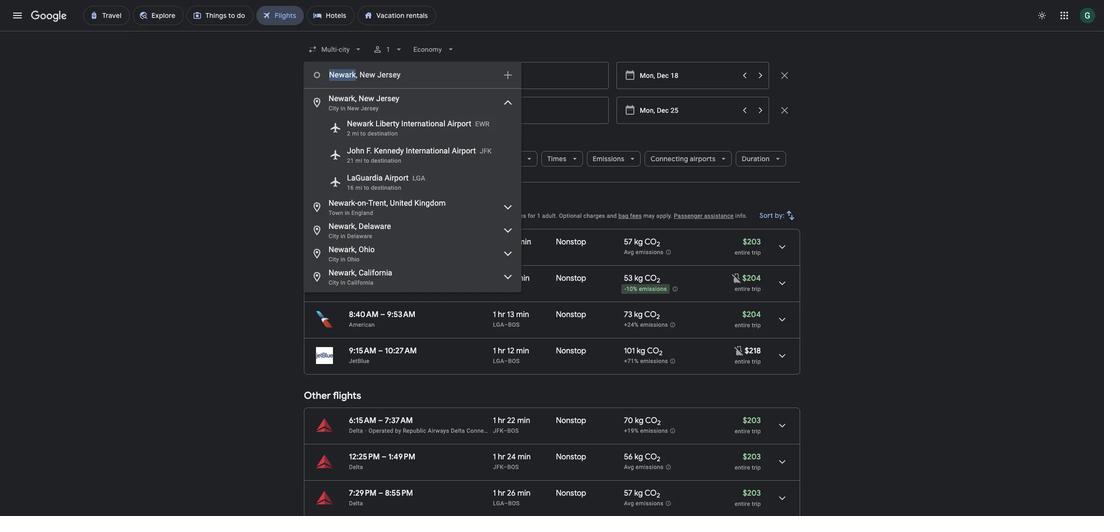 Task type: vqa. For each thing, say whether or not it's contained in the screenshot.
in inside the Newark-on-Trent, United Kingdom Town in England
yes



Task type: locate. For each thing, give the bounding box(es) containing it.
2 inside 101 kg co 2
[[659, 350, 663, 358]]

2 57 kg co 2 from the top
[[624, 489, 660, 500]]

emissions for 1 hr 22 min
[[640, 428, 668, 435]]

12:25 pm
[[349, 453, 380, 462]]

– down "26"
[[504, 501, 508, 507]]

min inside 1 hr 20 min lga – bos
[[518, 237, 531, 247]]

– down 14
[[506, 285, 510, 292]]

adult.
[[542, 213, 557, 220]]

57 kg co 2
[[624, 237, 660, 249], [624, 489, 660, 500]]

3 nonstop flight. element from the top
[[556, 310, 586, 321]]

1 inside '1 hr 13 min lga – bos'
[[493, 310, 496, 320]]

0 horizontal spatial and
[[367, 213, 377, 220]]

co up "+24% emissions"
[[644, 310, 657, 320]]

emissions for 1 hr 20 min
[[636, 249, 664, 256]]

1 inside 1 hr 14 min ewr – bos
[[493, 274, 496, 284]]

0 vertical spatial new
[[360, 70, 375, 79]]

2 nonstop from the top
[[556, 274, 586, 284]]

hr left 13
[[498, 310, 505, 320]]

0 vertical spatial ewr
[[475, 120, 490, 128]]

by:
[[775, 211, 785, 220]]

kg inside 70 kg co 2
[[635, 416, 643, 426]]

hr left 20
[[498, 237, 505, 247]]

1 entire from the top
[[735, 250, 750, 256]]

leaves laguardia airport at 7:29 pm on monday, december 18 and arrives at boston logan international airport at 8:55 pm on monday, december 18. element
[[349, 489, 413, 499]]

1 hr 14 min ewr – bos
[[493, 274, 530, 292]]

$204 inside $204 entire trip
[[742, 310, 761, 320]]

ewr inside 1 hr 14 min ewr – bos
[[493, 285, 506, 292]]

2 entire trip from the top
[[735, 359, 761, 365]]

times button
[[542, 147, 583, 171]]

– inside '1 hr 13 min lga – bos'
[[504, 322, 508, 329]]

in up flight
[[341, 105, 346, 112]]

203 US dollars text field
[[743, 453, 761, 462]]

co inside 53 kg co 2
[[645, 274, 657, 284]]

fees right + at the top of page
[[514, 213, 526, 220]]

6 hr from the top
[[498, 453, 505, 462]]

airlines button
[[407, 151, 453, 167]]

Arrival time: 8:44 AM. text field
[[386, 274, 416, 284]]

on
[[344, 213, 350, 220]]

destination inside laguardia airport lga 16 mi to destination
[[371, 185, 401, 191]]

1 vertical spatial new
[[359, 94, 374, 103]]

flights for best
[[326, 198, 354, 210]]

min for 1 hr 12 min
[[516, 347, 529, 356]]

nonstop for 1 hr 14 min
[[556, 274, 586, 284]]

airport inside newark liberty international airport ewr 2 mi to destination
[[447, 119, 471, 128]]

$203 entire trip up $203 text field
[[735, 416, 761, 435]]

destination up 'boston'
[[371, 185, 401, 191]]

city inside 'newark, ohio city in ohio'
[[329, 256, 339, 263]]

1 vertical spatial international
[[406, 146, 450, 156]]

73 kg co 2
[[624, 310, 660, 321]]

bos down "26"
[[508, 501, 520, 507]]

1 right for
[[537, 213, 541, 220]]

newark, for newark, ohio
[[329, 245, 357, 254]]

bags button
[[457, 151, 495, 167]]

203 US dollars text field
[[743, 416, 761, 426]]

airlines
[[412, 155, 437, 163]]

jfk inside 1 hr 22 min jfk – bos
[[493, 428, 503, 435]]

1 hr 22 min jfk – bos
[[493, 416, 530, 435]]

1 trip from the top
[[752, 250, 761, 256]]

hr left "26"
[[498, 489, 505, 499]]

list box
[[303, 89, 522, 293]]

– right the departure time: 7:30 am. text box
[[380, 274, 385, 284]]

operated
[[369, 428, 393, 435]]

0 vertical spatial united
[[390, 199, 412, 208]]

entire for 1 hr 13 min
[[735, 322, 750, 329]]

0 horizontal spatial ewr
[[475, 120, 490, 128]]

0 vertical spatial jfk
[[480, 147, 492, 155]]

1 57 kg co 2 from the top
[[624, 237, 660, 249]]

california
[[359, 269, 392, 278], [347, 280, 373, 286]]

nonstop for 1 hr 26 min
[[556, 489, 586, 499]]

1 horizontal spatial fees
[[630, 213, 642, 220]]

– down 20
[[504, 249, 508, 256]]

emissions for 1 hr 12 min
[[640, 358, 668, 365]]

None field
[[304, 41, 367, 58], [410, 41, 460, 58], [304, 41, 367, 58], [410, 41, 460, 58]]

nonstop flight. element for 1 hr 22 min
[[556, 416, 586, 427]]

1 inside 1 hr 12 min lga – bos
[[493, 347, 496, 356]]

co inside 101 kg co 2
[[647, 347, 659, 356]]

73
[[624, 310, 632, 320]]

$203 left flight details. leaves laguardia airport at 7:29 pm on monday, december 18 and arrives at boston logan international airport at 8:55 pm on monday, december 18. icon
[[743, 489, 761, 499]]

53 kg co 2
[[624, 274, 660, 285]]

9:15 am
[[349, 347, 376, 356]]

kg inside 101 kg co 2
[[637, 347, 645, 356]]

2 vertical spatial avg emissions
[[624, 501, 664, 508]]

trip down $203 text box
[[752, 501, 761, 508]]

avg for 1 hr 26 min
[[624, 501, 634, 508]]

$203 left flight details. leaves john f. kennedy international airport at 12:25 pm on monday, december 18 and arrives at boston logan international airport at 1:49 pm on monday, december 18. icon
[[743, 453, 761, 462]]

0 horizontal spatial united
[[349, 285, 366, 292]]

nonstop for 1 hr 12 min
[[556, 347, 586, 356]]

in for ohio
[[341, 256, 346, 263]]

$203 entire trip
[[735, 237, 761, 256], [735, 416, 761, 435], [735, 453, 761, 472], [735, 489, 761, 508]]

bos for 26
[[508, 501, 520, 507]]

2 nonstop flight. element from the top
[[556, 274, 586, 285]]

leaves laguardia airport at 9:15 am on monday, december 18 and arrives at boston logan international airport at 10:27 am on monday, december 18. element
[[349, 347, 417, 356]]

newark, inside newark, new jersey city in new jersey
[[329, 94, 357, 103]]

6 trip from the top
[[752, 465, 761, 472]]

total duration 1 hr 20 min. element
[[493, 237, 556, 249]]

lga inside 1 hr 26 min lga – bos
[[493, 501, 504, 507]]

2 vertical spatial airport
[[385, 174, 409, 183]]

1 vertical spatial departure text field
[[640, 97, 736, 124]]

1 vertical spatial $204
[[742, 310, 761, 320]]

airport down the 'stops' popup button
[[385, 174, 409, 183]]

2 down newark at the left top of the page
[[347, 130, 350, 137]]

delta
[[349, 249, 363, 256], [349, 428, 363, 435], [451, 428, 465, 435], [349, 464, 363, 471], [349, 501, 363, 507]]

newark, down "on"
[[329, 222, 357, 231]]

1 horizontal spatial and
[[607, 213, 617, 220]]

0 vertical spatial avg
[[624, 249, 634, 256]]

1 departure text field from the top
[[640, 63, 736, 89]]

toggle nearby airports for newark, new jersey image
[[502, 97, 514, 109]]

assistance
[[704, 213, 734, 220]]

passenger assistance button
[[674, 213, 734, 220]]

hr inside 1 hr 20 min lga – bos
[[498, 237, 505, 247]]

Departure time: 7:29 PM. text field
[[349, 489, 376, 499]]

1 left 20
[[493, 237, 496, 247]]

Arrival time: 9:53 AM. text field
[[387, 310, 415, 320]]

+71% emissions
[[624, 358, 668, 365]]

2 inside 56 kg co 2
[[657, 456, 660, 464]]

flights up 6:15 am
[[333, 390, 361, 402]]

hr for 22
[[498, 416, 505, 426]]

2 avg from the top
[[624, 464, 634, 471]]

entire trip for $204
[[735, 286, 761, 293]]

6 nonstop from the top
[[556, 453, 586, 462]]

1 nonstop from the top
[[556, 237, 586, 247]]

entire trip for $218
[[735, 359, 761, 365]]

entire down this price for this flight doesn't include overhead bin access. if you need a carry-on bag, use the bags filter to update prices. icon
[[735, 286, 750, 293]]

kg inside 73 kg co 2
[[634, 310, 643, 320]]

4 $203 entire trip from the top
[[735, 489, 761, 508]]

airport up bags
[[447, 119, 471, 128]]

2 avg emissions from the top
[[624, 464, 664, 471]]

None text field
[[458, 62, 609, 89]]

3 avg from the top
[[624, 501, 634, 508]]

$204 left flight details. leaves laguardia airport at 8:40 am on monday, december 18 and arrives at boston logan international airport at 9:53 am on monday, december 18. image
[[742, 310, 761, 320]]

jfk for 1 hr 24 min
[[493, 464, 503, 471]]

Departure time: 6:15 AM. text field
[[349, 416, 376, 426]]

4 nonstop from the top
[[556, 347, 586, 356]]

kg for 1 hr 24 min
[[635, 453, 643, 462]]

min for 1 hr 26 min
[[517, 489, 531, 499]]

co for 1 hr 14 min
[[645, 274, 657, 284]]

hr inside 1 hr 22 min jfk – bos
[[498, 416, 505, 426]]

kg for 1 hr 12 min
[[637, 347, 645, 356]]

kg inside 56 kg co 2
[[635, 453, 643, 462]]

trip down 203 us dollars text field
[[752, 250, 761, 256]]

1 for 1 hr 20 min
[[493, 237, 496, 247]]

–
[[504, 249, 508, 256], [380, 274, 385, 284], [506, 285, 510, 292], [380, 310, 385, 320], [504, 322, 508, 329], [378, 347, 383, 356], [504, 358, 508, 365], [378, 416, 383, 426], [503, 428, 507, 435], [382, 453, 386, 462], [503, 464, 507, 471], [378, 489, 383, 499], [504, 501, 508, 507]]

bos down 12
[[508, 358, 520, 365]]

lga inside laguardia airport lga 16 mi to destination
[[413, 174, 425, 182]]

1 vertical spatial avg
[[624, 464, 634, 471]]

3 newark, from the top
[[329, 245, 357, 254]]

203 US dollars text field
[[743, 489, 761, 499]]

1 up connection
[[493, 416, 496, 426]]

avg
[[624, 249, 634, 256], [624, 464, 634, 471], [624, 501, 634, 508]]

united inside 7:30 am – 8:44 am united
[[349, 285, 366, 292]]

7 nonstop flight. element from the top
[[556, 489, 586, 500]]

bos inside 1 hr 20 min lga – bos
[[508, 249, 520, 256]]

1 vertical spatial 57
[[624, 489, 632, 499]]

min right 14
[[517, 274, 530, 284]]

4 trip from the top
[[752, 359, 761, 365]]

required
[[469, 213, 492, 220]]

co down may
[[645, 237, 657, 247]]

destination inside john f. kennedy international airport jfk 21 mi to destination
[[371, 158, 401, 164]]

hr for 12
[[498, 347, 505, 356]]

bos down 22
[[507, 428, 519, 435]]

international
[[401, 119, 445, 128], [406, 146, 450, 156]]

+71%
[[624, 358, 639, 365]]

co
[[645, 237, 657, 247], [645, 274, 657, 284], [644, 310, 657, 320], [647, 347, 659, 356], [645, 416, 657, 426], [645, 453, 657, 462], [645, 489, 657, 499]]

lga down 'total duration 1 hr 26 min.' element
[[493, 501, 504, 507]]

add flight
[[316, 135, 347, 144]]

entire inside $204 entire trip
[[735, 322, 750, 329]]

$203 entire trip for 1 hr 20 min
[[735, 237, 761, 256]]

hr inside 1 hr 12 min lga – bos
[[498, 347, 505, 356]]

1 horizontal spatial ewr
[[493, 285, 506, 292]]

nonstop flight. element for 1 hr 20 min
[[556, 237, 586, 249]]

jfk down total duration 1 hr 22 min. element
[[493, 428, 503, 435]]

to down laguardia
[[364, 185, 369, 191]]

bos
[[508, 249, 520, 256], [510, 285, 521, 292], [508, 322, 520, 329], [508, 358, 520, 365], [507, 428, 519, 435], [507, 464, 519, 471], [508, 501, 520, 507]]

bos for 13
[[508, 322, 520, 329]]

apply.
[[656, 213, 672, 220]]

min for 1 hr 24 min
[[518, 453, 531, 462]]

9:15 am – 10:27 am jetblue
[[349, 347, 417, 365]]

newark, inside newark, california city in california
[[329, 269, 357, 278]]

1 $203 from the top
[[743, 237, 761, 247]]

1 left 12
[[493, 347, 496, 356]]

and left bag
[[607, 213, 617, 220]]

co up +19% emissions
[[645, 416, 657, 426]]

8:44 am
[[386, 274, 416, 284]]

kg up +71% emissions
[[637, 347, 645, 356]]

in for california
[[341, 280, 346, 286]]

min right 22
[[517, 416, 530, 426]]

2 city from the top
[[329, 233, 339, 240]]

lga down toggle nearby airports for newark, delaware icon
[[493, 249, 504, 256]]

lga down airlines
[[413, 174, 425, 182]]

6 entire from the top
[[735, 465, 750, 472]]

entire for 1 hr 26 min
[[735, 501, 750, 508]]

bos down 13
[[508, 322, 520, 329]]

5 entire from the top
[[735, 428, 750, 435]]

– inside 1 hr 14 min ewr – bos
[[506, 285, 510, 292]]

leaves john f. kennedy international airport at 6:15 am on monday, december 18 and arrives at boston logan international airport at 7:37 am on monday, december 18. element
[[349, 416, 413, 426]]

laguardia airport (lga) option
[[303, 169, 522, 196]]

trip down 204 us dollars text box
[[752, 286, 761, 293]]

bos for 22
[[507, 428, 519, 435]]

1 vertical spatial ewr
[[493, 285, 506, 292]]

7 entire from the top
[[735, 501, 750, 508]]

town
[[329, 210, 343, 217]]

0 vertical spatial airport
[[447, 119, 471, 128]]

trip down $203 text field
[[752, 465, 761, 472]]

1 57 from the top
[[624, 237, 632, 247]]

city up add flight
[[329, 105, 339, 112]]

min right "26"
[[517, 489, 531, 499]]

delta inside 7:29 pm – 8:55 pm delta
[[349, 501, 363, 507]]

3 avg emissions from the top
[[624, 501, 664, 508]]

0 vertical spatial jersey
[[377, 70, 401, 79]]

3 hr from the top
[[498, 310, 505, 320]]

newark, down newark, delaware city in delaware
[[329, 245, 357, 254]]

57
[[624, 237, 632, 247], [624, 489, 632, 499]]

newark-on-trent, united kingdom option
[[303, 196, 522, 219]]

1 inside 1 hr 26 min lga – bos
[[493, 489, 496, 499]]

entire down this price for this flight doesn't include overhead bin access. if you need a carry-on bag, use the bags filter to update prices. image on the bottom right of page
[[735, 359, 750, 365]]

lga for 1 hr 26 min
[[493, 501, 504, 507]]

flight details. leaves laguardia airport at 6:00 am on monday, december 18 and arrives at boston logan international airport at 7:20 am on monday, december 18. image
[[771, 236, 794, 259]]

avg emissions for 1 hr 26 min
[[624, 501, 664, 508]]

2 newark, from the top
[[329, 222, 357, 231]]

laguardia
[[347, 174, 383, 183]]

1 for 1 hr 14 min
[[493, 274, 496, 284]]

– inside 1 hr 24 min jfk – bos
[[503, 464, 507, 471]]

co down 56 kg co 2
[[645, 489, 657, 499]]

hr inside '1 hr 13 min lga – bos'
[[498, 310, 505, 320]]

hr
[[498, 237, 505, 247], [498, 274, 505, 284], [498, 310, 505, 320], [498, 347, 505, 356], [498, 416, 505, 426], [498, 453, 505, 462], [498, 489, 505, 499]]

hr for 26
[[498, 489, 505, 499]]

to down f.
[[364, 158, 369, 164]]

57 down the 56
[[624, 489, 632, 499]]

min for 1 hr 20 min
[[518, 237, 531, 247]]

hr inside 1 hr 26 min lga – bos
[[498, 489, 505, 499]]

2 for 1 hr 13 min
[[657, 313, 660, 321]]

total duration 1 hr 12 min. element
[[493, 347, 556, 358]]

in up newark, california city in california
[[341, 256, 346, 263]]

united inside newark-on-trent, united kingdom town in england
[[390, 199, 412, 208]]

1 vertical spatial united
[[349, 285, 366, 292]]

newark, inside 'newark, ohio city in ohio'
[[329, 245, 357, 254]]

2 up -10% emissions
[[657, 277, 660, 285]]

Arrival time: 7:37 AM. text field
[[385, 416, 413, 426]]

to inside laguardia airport lga 16 mi to destination
[[364, 185, 369, 191]]

0 vertical spatial avg emissions
[[624, 249, 664, 256]]

flight details. leaves newark liberty international airport at 7:30 am on monday, december 18 and arrives at boston logan international airport at 8:44 am on monday, december 18. image
[[771, 272, 794, 295]]

3 $203 entire trip from the top
[[735, 453, 761, 472]]

1 vertical spatial 57 kg co 2
[[624, 489, 660, 500]]

airport
[[447, 119, 471, 128], [452, 146, 476, 156], [385, 174, 409, 183]]

delaware up 'newark, ohio city in ohio'
[[347, 233, 372, 240]]

0 vertical spatial flights
[[326, 198, 354, 210]]

$203 entire trip for 1 hr 22 min
[[735, 416, 761, 435]]

1 nonstop flight. element from the top
[[556, 237, 586, 249]]

ewr
[[475, 120, 490, 128], [493, 285, 506, 292]]

2 vertical spatial destination
[[371, 185, 401, 191]]

3 city from the top
[[329, 256, 339, 263]]

0 vertical spatial destination
[[367, 130, 398, 137]]

kingdom
[[414, 199, 446, 208]]

Departure text field
[[640, 63, 736, 89], [640, 97, 736, 124]]

entire
[[735, 250, 750, 256], [735, 286, 750, 293], [735, 322, 750, 329], [735, 359, 750, 365], [735, 428, 750, 435], [735, 465, 750, 472], [735, 501, 750, 508]]

delta inside 12:25 pm – 1:49 pm delta
[[349, 464, 363, 471]]

1 fees from the left
[[514, 213, 526, 220]]

bos inside '1 hr 13 min lga – bos'
[[508, 322, 520, 329]]

lga inside '1 hr 13 min lga – bos'
[[493, 322, 504, 329]]

hr left 22
[[498, 416, 505, 426]]

2 $203 entire trip from the top
[[735, 416, 761, 435]]

1 for 1 hr 22 min
[[493, 416, 496, 426]]

2 inside newark liberty international airport ewr 2 mi to destination
[[347, 130, 350, 137]]

1 inside 1 hr 20 min lga – bos
[[493, 237, 496, 247]]

3 trip from the top
[[752, 322, 761, 329]]

trip for 1 hr 22 min
[[752, 428, 761, 435]]

5 nonstop flight. element from the top
[[556, 416, 586, 427]]

co inside 56 kg co 2
[[645, 453, 657, 462]]

connecting
[[651, 155, 688, 163]]

hr for 14
[[498, 274, 505, 284]]

2 57 from the top
[[624, 489, 632, 499]]

1 vertical spatial avg emissions
[[624, 464, 664, 471]]

bos inside 1 hr 14 min ewr – bos
[[510, 285, 521, 292]]

nonstop flight. element for 1 hr 14 min
[[556, 274, 586, 285]]

2 vertical spatial mi
[[355, 185, 362, 191]]

4 nonstop flight. element from the top
[[556, 347, 586, 358]]

total duration 1 hr 26 min. element
[[493, 489, 556, 500]]

Departure time: 7:30 AM. text field
[[349, 274, 378, 284]]

hr left 24
[[498, 453, 505, 462]]

hr for 24
[[498, 453, 505, 462]]

8:40 am
[[349, 310, 379, 320]]

7 nonstop from the top
[[556, 489, 586, 499]]

None text field
[[458, 97, 609, 124]]

nonstop flight. element for 1 hr 13 min
[[556, 310, 586, 321]]

price
[[352, 213, 366, 220]]

delta down 7:29 pm
[[349, 501, 363, 507]]

city inside newark, california city in california
[[329, 280, 339, 286]]

1 vertical spatial flights
[[333, 390, 361, 402]]

international inside john f. kennedy international airport jfk 21 mi to destination
[[406, 146, 450, 156]]

avg for 1 hr 24 min
[[624, 464, 634, 471]]

4 city from the top
[[329, 280, 339, 286]]

emissions for 1 hr 13 min
[[640, 322, 668, 329]]

bos for 14
[[510, 285, 521, 292]]

republic
[[403, 428, 426, 435]]

bos for 24
[[507, 464, 519, 471]]

Where else? text field
[[329, 63, 496, 87]]

united up convenience at top left
[[390, 199, 412, 208]]

bos inside 1 hr 22 min jfk – bos
[[507, 428, 519, 435]]

5 trip from the top
[[752, 428, 761, 435]]

mi right 21 in the left of the page
[[355, 158, 362, 164]]

delta down departure time: 12:25 pm. text field
[[349, 464, 363, 471]]

trip
[[752, 250, 761, 256], [752, 286, 761, 293], [752, 322, 761, 329], [752, 359, 761, 365], [752, 428, 761, 435], [752, 465, 761, 472], [752, 501, 761, 508]]

kg right 70
[[635, 416, 643, 426]]

and right the price
[[367, 213, 377, 220]]

1 left 24
[[493, 453, 496, 462]]

flight
[[330, 135, 347, 144]]

newark, for newark, delaware
[[329, 222, 357, 231]]

bos inside 1 hr 24 min jfk – bos
[[507, 464, 519, 471]]

min inside 1 hr 12 min lga – bos
[[516, 347, 529, 356]]

1 vertical spatial mi
[[355, 158, 362, 164]]

main content
[[304, 190, 800, 517]]

1 $203 entire trip from the top
[[735, 237, 761, 256]]

min
[[518, 237, 531, 247], [517, 274, 530, 284], [516, 310, 529, 320], [516, 347, 529, 356], [517, 416, 530, 426], [518, 453, 531, 462], [517, 489, 531, 499]]

24
[[507, 453, 516, 462]]

emissions
[[593, 155, 624, 163]]

min inside 1 hr 22 min jfk – bos
[[517, 416, 530, 426]]

4 newark, from the top
[[329, 269, 357, 278]]

entire trip down 218 us dollars text field
[[735, 359, 761, 365]]

destination down kennedy
[[371, 158, 401, 164]]

leaves john f. kennedy international airport at 12:25 pm on monday, december 18 and arrives at boston logan international airport at 1:49 pm on monday, december 18. element
[[349, 453, 415, 462]]

for
[[528, 213, 536, 220]]

0 vertical spatial 57
[[624, 237, 632, 247]]

newark, inside newark, delaware city in delaware
[[329, 222, 357, 231]]

flights for other
[[333, 390, 361, 402]]

101
[[624, 347, 635, 356]]

2 inside 53 kg co 2
[[657, 277, 660, 285]]

1 vertical spatial entire trip
[[735, 359, 761, 365]]

1 avg emissions from the top
[[624, 249, 664, 256]]

– inside 7:29 pm – 8:55 pm delta
[[378, 489, 383, 499]]

0 vertical spatial international
[[401, 119, 445, 128]]

in inside newark-on-trent, united kingdom town in england
[[345, 210, 350, 217]]

2 $203 from the top
[[743, 416, 761, 426]]

avg emissions
[[624, 249, 664, 256], [624, 464, 664, 471], [624, 501, 664, 508]]

1 horizontal spatial united
[[390, 199, 412, 208]]

2 departure text field from the top
[[640, 97, 736, 124]]

kg down bag fees button
[[634, 237, 643, 247]]

co for 1 hr 26 min
[[645, 489, 657, 499]]

2 vertical spatial avg
[[624, 501, 634, 508]]

ohio
[[359, 245, 375, 254], [347, 256, 360, 263]]

nonstop flight. element
[[556, 237, 586, 249], [556, 274, 586, 285], [556, 310, 586, 321], [556, 347, 586, 358], [556, 416, 586, 427], [556, 453, 586, 464], [556, 489, 586, 500]]

city inside newark, delaware city in delaware
[[329, 233, 339, 240]]

2 hr from the top
[[498, 274, 505, 284]]

None search field
[[303, 38, 800, 293]]

co for 1 hr 12 min
[[647, 347, 659, 356]]

optional
[[559, 213, 582, 220]]

1 for 1 hr 12 min
[[493, 347, 496, 356]]

1 vertical spatial jfk
[[493, 428, 503, 435]]

leaves newark liberty international airport at 7:30 am on monday, december 18 and arrives at boston logan international airport at 8:44 am on monday, december 18. element
[[349, 274, 416, 284]]

3 $203 from the top
[[743, 453, 761, 462]]

2 inside 70 kg co 2
[[657, 419, 661, 428]]

other
[[304, 390, 331, 402]]

0 vertical spatial $204
[[742, 274, 761, 284]]

mi right 16
[[355, 185, 362, 191]]

kg inside 53 kg co 2
[[634, 274, 643, 284]]

min inside 1 hr 26 min lga – bos
[[517, 489, 531, 499]]

$203 for 1 hr 24 min
[[743, 453, 761, 462]]

1 avg from the top
[[624, 249, 634, 256]]

in inside newark, delaware city in delaware
[[341, 233, 346, 240]]

1 inside 1 hr 24 min jfk – bos
[[493, 453, 496, 462]]

1 city from the top
[[329, 105, 339, 112]]

2 inside 73 kg co 2
[[657, 313, 660, 321]]

in inside newark, california city in california
[[341, 280, 346, 286]]

2 $204 from the top
[[742, 310, 761, 320]]

united for 8:44 am
[[349, 285, 366, 292]]

co for 1 hr 20 min
[[645, 237, 657, 247]]

emissions
[[636, 249, 664, 256], [639, 286, 667, 293], [640, 322, 668, 329], [640, 358, 668, 365], [640, 428, 668, 435], [636, 464, 664, 471], [636, 501, 664, 508]]

co for 1 hr 22 min
[[645, 416, 657, 426]]

kg right 53
[[634, 274, 643, 284]]

lga
[[413, 174, 425, 182], [493, 249, 504, 256], [493, 322, 504, 329], [493, 358, 504, 365], [493, 501, 504, 507]]

0 vertical spatial departure text field
[[640, 63, 736, 89]]

5 nonstop from the top
[[556, 416, 586, 426]]

delaware down england
[[359, 222, 391, 231]]

jfk down total duration 1 hr 24 min. element
[[493, 464, 503, 471]]

ewr down toggle nearby airports for newark, california image at the bottom left
[[493, 285, 506, 292]]

prices
[[429, 213, 446, 220]]

united down '7:30 am'
[[349, 285, 366, 292]]

5 hr from the top
[[498, 416, 505, 426]]

+24%
[[624, 322, 639, 329]]

4 hr from the top
[[498, 347, 505, 356]]

airways
[[428, 428, 449, 435]]

1 vertical spatial delaware
[[347, 233, 372, 240]]

flight details. leaves john f. kennedy international airport at 12:25 pm on monday, december 18 and arrives at boston logan international airport at 1:49 pm on monday, december 18. image
[[771, 451, 794, 474]]

city down based
[[329, 233, 339, 240]]

nonstop flight. element for 1 hr 12 min
[[556, 347, 586, 358]]

in inside 'newark, ohio city in ohio'
[[341, 256, 346, 263]]

entire down $203 text field
[[735, 465, 750, 472]]

bos down 24
[[507, 464, 519, 471]]

lga inside 1 hr 12 min lga – bos
[[493, 358, 504, 365]]

0 vertical spatial mi
[[352, 130, 359, 137]]

jfk inside 1 hr 24 min jfk – bos
[[493, 464, 503, 471]]

2 vertical spatial jfk
[[493, 464, 503, 471]]

0 horizontal spatial fees
[[514, 213, 526, 220]]

1 vertical spatial airport
[[452, 146, 476, 156]]

57 kg co 2 down 56 kg co 2
[[624, 489, 660, 500]]

ewr inside newark liberty international airport ewr 2 mi to destination
[[475, 120, 490, 128]]

2 vertical spatial new
[[347, 105, 359, 112]]

to down newark at the left top of the page
[[360, 130, 366, 137]]

kg right the 56
[[635, 453, 643, 462]]

6 nonstop flight. element from the top
[[556, 453, 586, 464]]

city up newark, california city in california
[[329, 256, 339, 263]]

min inside 1 hr 24 min jfk – bos
[[518, 453, 531, 462]]

kg down 56 kg co 2
[[634, 489, 643, 499]]

co inside 73 kg co 2
[[644, 310, 657, 320]]

9:53 am
[[387, 310, 415, 320]]

1 hr 26 min lga – bos
[[493, 489, 531, 507]]

1 newark, from the top
[[329, 94, 357, 103]]

1 for 1 hr 26 min
[[493, 489, 496, 499]]

1 vertical spatial jersey
[[376, 94, 399, 103]]

lga inside 1 hr 20 min lga – bos
[[493, 249, 504, 256]]

203 US dollars text field
[[743, 237, 761, 247]]

bos inside 1 hr 26 min lga – bos
[[508, 501, 520, 507]]

$203 entire trip up 204 us dollars text box
[[735, 237, 761, 256]]

newark, new jersey city in new jersey
[[329, 94, 399, 112]]

$203 entire trip up $203 text box
[[735, 453, 761, 472]]

city for newark, ohio
[[329, 256, 339, 263]]

2 trip from the top
[[752, 286, 761, 293]]

0 vertical spatial 57 kg co 2
[[624, 237, 660, 249]]

co for 1 hr 24 min
[[645, 453, 657, 462]]

hr inside 1 hr 14 min ewr – bos
[[498, 274, 505, 284]]

– inside 1 hr 22 min jfk – bos
[[503, 428, 507, 435]]

min inside '1 hr 13 min lga – bos'
[[516, 310, 529, 320]]

kg for 1 hr 20 min
[[634, 237, 643, 247]]

– left 1:49 pm text field
[[382, 453, 386, 462]]

$204 left flight details. leaves newark liberty international airport at 7:30 am on monday, december 18 and arrives at boston logan international airport at 8:44 am on monday, december 18. image
[[742, 274, 761, 284]]

1 hr from the top
[[498, 237, 505, 247]]

bos inside 1 hr 12 min lga – bos
[[508, 358, 520, 365]]

trip down $204 text field
[[752, 322, 761, 329]]

1 vertical spatial destination
[[371, 158, 401, 164]]

departure text field for "remove flight from newark to boston on mon, dec 18" icon at the right top
[[640, 63, 736, 89]]

trip down 203 us dollars text box
[[752, 428, 761, 435]]

trip inside $204 entire trip
[[752, 322, 761, 329]]

1 hr 20 min lga – bos
[[493, 237, 531, 256]]

entire down 203 us dollars text field
[[735, 250, 750, 256]]

7 hr from the top
[[498, 489, 505, 499]]

0 vertical spatial entire trip
[[735, 286, 761, 293]]

7 trip from the top
[[752, 501, 761, 508]]

hr inside 1 hr 24 min jfk – bos
[[498, 453, 505, 462]]

1 inside 1 hr 22 min jfk – bos
[[493, 416, 496, 426]]

$203 down sort
[[743, 237, 761, 247]]

Arrival time: 8:55 PM. text field
[[385, 489, 413, 499]]

trip down 218 us dollars text field
[[752, 359, 761, 365]]

Departure time: 8:40 AM. text field
[[349, 310, 379, 320]]

– down 22
[[503, 428, 507, 435]]

1 $204 from the top
[[742, 274, 761, 284]]

1 vertical spatial california
[[347, 280, 373, 286]]

airports
[[690, 155, 716, 163]]

Departure time: 6:00 AM. text field
[[349, 237, 379, 247]]

2 for 1 hr 26 min
[[657, 492, 660, 500]]

passenger
[[674, 213, 703, 220]]

1 entire trip from the top
[[735, 286, 761, 293]]

1 left toggle nearby airports for newark, california image at the bottom left
[[493, 274, 496, 284]]

bos for 20
[[508, 249, 520, 256]]

3 nonstop from the top
[[556, 310, 586, 320]]

2 for 1 hr 14 min
[[657, 277, 660, 285]]

6:00 am
[[349, 237, 379, 247]]

– down 24
[[503, 464, 507, 471]]

connection
[[467, 428, 498, 435]]

4 $203 from the top
[[743, 489, 761, 499]]

3 entire from the top
[[735, 322, 750, 329]]

– right departure time: 7:29 pm. text box on the left of page
[[378, 489, 383, 499]]

$203 left the 'flight details. leaves john f. kennedy international airport at 6:15 am on monday, december 18 and arrives at boston logan international airport at 7:37 am on monday, december 18.' icon
[[743, 416, 761, 426]]

21
[[347, 158, 354, 164]]

newark-on-trent, united kingdom town in england
[[329, 199, 446, 217]]

stops
[[368, 155, 386, 163]]

0 vertical spatial delaware
[[359, 222, 391, 231]]

entire trip
[[735, 286, 761, 293], [735, 359, 761, 365]]

$204 for $204
[[742, 274, 761, 284]]

bos for 12
[[508, 358, 520, 365]]

in up 'newark, ohio city in ohio'
[[341, 233, 346, 240]]

hr left 12
[[498, 347, 505, 356]]



Task type: describe. For each thing, give the bounding box(es) containing it.
main menu image
[[12, 10, 23, 21]]

$204 entire trip
[[735, 310, 761, 329]]

to inside newark liberty international airport ewr 2 mi to destination
[[360, 130, 366, 137]]

$203 for 1 hr 20 min
[[743, 237, 761, 247]]

57 kg co 2 for 1 hr 26 min
[[624, 489, 660, 500]]

total duration 1 hr 22 min. element
[[493, 416, 556, 427]]

taxes
[[493, 213, 508, 220]]

may
[[643, 213, 655, 220]]

22
[[507, 416, 515, 426]]

sort by:
[[760, 211, 785, 220]]

avg emissions for 1 hr 24 min
[[624, 464, 664, 471]]

laguardia airport lga 16 mi to destination
[[347, 174, 425, 191]]

nonstop flight. element for 1 hr 24 min
[[556, 453, 586, 464]]

53
[[624, 274, 633, 284]]

jfk inside john f. kennedy international airport jfk 21 mi to destination
[[480, 147, 492, 155]]

duration
[[742, 155, 770, 163]]

all
[[322, 155, 330, 163]]

this price for this flight doesn't include overhead bin access. if you need a carry-on bag, use the bags filter to update prices. image
[[733, 345, 745, 357]]

flight details. leaves laguardia airport at 7:29 pm on monday, december 18 and arrives at boston logan international airport at 8:55 pm on monday, december 18. image
[[771, 487, 794, 510]]

56
[[624, 453, 633, 462]]

0 vertical spatial ohio
[[359, 245, 375, 254]]

lga for 1 hr 12 min
[[493, 358, 504, 365]]

newark, new jersey option
[[303, 91, 522, 114]]

nonstop for 1 hr 20 min
[[556, 237, 586, 247]]

1 inside 1 popup button
[[386, 46, 390, 53]]

boston
[[368, 198, 400, 210]]

this price for this flight doesn't include overhead bin access. if you need a carry-on bag, use the bags filter to update prices. image
[[731, 273, 742, 284]]

– up operated
[[378, 416, 383, 426]]

1 for 1 hr 24 min
[[493, 453, 496, 462]]

none search field containing ‌, new jersey
[[303, 38, 800, 293]]

12:25 pm – 1:49 pm delta
[[349, 453, 415, 471]]

2 fees from the left
[[630, 213, 642, 220]]

+19% emissions
[[624, 428, 668, 435]]

101 kg co 2
[[624, 347, 663, 358]]

7:30 am – 8:44 am united
[[349, 274, 416, 292]]

13
[[507, 310, 514, 320]]

jetblue
[[349, 358, 369, 365]]

newark, for newark, new jersey
[[329, 94, 357, 103]]

delta right airways
[[451, 428, 465, 435]]

price
[[505, 155, 521, 163]]

best flights to boston
[[304, 198, 400, 210]]

56 kg co 2
[[624, 453, 660, 464]]

lga for 1 hr 20 min
[[493, 249, 504, 256]]

co for 1 hr 13 min
[[644, 310, 657, 320]]

remove flight from newark to boston on mon, dec 18 image
[[779, 70, 790, 81]]

trent,
[[368, 199, 388, 208]]

-10% emissions
[[624, 286, 667, 293]]

united for trent,
[[390, 199, 412, 208]]

newark, delaware city in delaware
[[329, 222, 391, 240]]

newark, ohio option
[[303, 242, 522, 266]]

trip for 1 hr 26 min
[[752, 501, 761, 508]]

england
[[351, 210, 373, 217]]

1 for 1 hr 13 min
[[493, 310, 496, 320]]

kg for 1 hr 13 min
[[634, 310, 643, 320]]

– inside 1 hr 26 min lga – bos
[[504, 501, 508, 507]]

avg for 1 hr 20 min
[[624, 249, 634, 256]]

entire for 1 hr 20 min
[[735, 250, 750, 256]]

mi inside john f. kennedy international airport jfk 21 mi to destination
[[355, 158, 362, 164]]

flight details. leaves laguardia airport at 8:40 am on monday, december 18 and arrives at boston logan international airport at 9:53 am on monday, december 18. image
[[771, 308, 794, 332]]

kennedy
[[374, 146, 404, 156]]

newark, for newark, california
[[329, 269, 357, 278]]

toggle nearby airports for newark, delaware image
[[502, 225, 514, 237]]

Departure time: 12:25 PM. text field
[[349, 453, 380, 462]]

2 for 1 hr 22 min
[[657, 419, 661, 428]]

leaves laguardia airport at 8:40 am on monday, december 18 and arrives at boston logan international airport at 9:53 am on monday, december 18. element
[[349, 310, 415, 320]]

connecting airports button
[[645, 147, 732, 171]]

min for 1 hr 13 min
[[516, 310, 529, 320]]

in for delaware
[[341, 233, 346, 240]]

nonstop flight. element for 1 hr 26 min
[[556, 489, 586, 500]]

– inside 1 hr 12 min lga – bos
[[504, 358, 508, 365]]

newark, delaware option
[[303, 219, 522, 242]]

destination inside newark liberty international airport ewr 2 mi to destination
[[367, 130, 398, 137]]

sort by: button
[[756, 204, 800, 227]]

7:29 pm – 8:55 pm delta
[[349, 489, 413, 507]]

john f. kennedy international airport (jfk) option
[[303, 142, 522, 169]]

city for newark, california
[[329, 280, 339, 286]]

new for newark,
[[359, 94, 374, 103]]

trip for 1 hr 13 min
[[752, 322, 761, 329]]

city for newark, delaware
[[329, 233, 339, 240]]

20
[[507, 237, 516, 247]]

airport inside john f. kennedy international airport jfk 21 mi to destination
[[452, 146, 476, 156]]

‌,
[[356, 70, 358, 79]]

7:29 pm
[[349, 489, 376, 499]]

– inside 8:40 am – 9:53 am american
[[380, 310, 385, 320]]

nonstop for 1 hr 24 min
[[556, 453, 586, 462]]

$218
[[745, 347, 761, 356]]

Arrival time: 10:27 AM. text field
[[385, 347, 417, 356]]

– inside 9:15 am – 10:27 am jetblue
[[378, 347, 383, 356]]

emissions for 1 hr 24 min
[[636, 464, 664, 471]]

newark liberty international airport (ewr) option
[[303, 114, 522, 142]]

avg emissions for 1 hr 20 min
[[624, 249, 664, 256]]

newark-
[[329, 199, 357, 208]]

204 US dollars text field
[[742, 274, 761, 284]]

Arrival time: 1:49 PM. text field
[[388, 453, 415, 462]]

1 hr 13 min lga – bos
[[493, 310, 529, 329]]

4 entire from the top
[[735, 359, 750, 365]]

2 entire from the top
[[735, 286, 750, 293]]

mi inside laguardia airport lga 16 mi to destination
[[355, 185, 362, 191]]

2 for 1 hr 20 min
[[657, 240, 660, 249]]

12
[[507, 347, 514, 356]]

$203 for 1 hr 22 min
[[743, 416, 761, 426]]

newark
[[347, 119, 374, 128]]

lga for 1 hr 13 min
[[493, 322, 504, 329]]

2 for 1 hr 12 min
[[659, 350, 663, 358]]

+
[[509, 213, 513, 220]]

emissions for 1 hr 26 min
[[636, 501, 664, 508]]

times
[[547, 155, 566, 163]]

john
[[347, 146, 364, 156]]

57 for 1 hr 26 min
[[624, 489, 632, 499]]

operated by republic airways delta connection
[[369, 428, 498, 435]]

list box containing newark, new jersey
[[303, 89, 522, 293]]

best
[[304, 198, 324, 210]]

kg for 1 hr 22 min
[[635, 416, 643, 426]]

trip for 1 hr 24 min
[[752, 465, 761, 472]]

newark, california city in california
[[329, 269, 392, 286]]

70 kg co 2
[[624, 416, 661, 428]]

6:15 am – 7:37 am
[[349, 416, 413, 426]]

8:55 pm
[[385, 489, 413, 499]]

entire for 1 hr 24 min
[[735, 465, 750, 472]]

kg for 1 hr 26 min
[[634, 489, 643, 499]]

change appearance image
[[1030, 4, 1054, 27]]

min for 1 hr 14 min
[[517, 274, 530, 284]]

1 and from the left
[[367, 213, 377, 220]]

charges
[[583, 213, 605, 220]]

– inside 12:25 pm – 1:49 pm delta
[[382, 453, 386, 462]]

main content containing best flights to boston
[[304, 190, 800, 517]]

+24% emissions
[[624, 322, 668, 329]]

toggle nearby airports for newark, ohio image
[[502, 248, 514, 260]]

newark liberty international airport ewr 2 mi to destination
[[347, 119, 490, 137]]

7:37 am
[[385, 416, 413, 426]]

0 vertical spatial california
[[359, 269, 392, 278]]

price button
[[499, 147, 538, 171]]

14
[[507, 274, 515, 284]]

toggle nearby airports for newark, california image
[[502, 271, 514, 283]]

hr for 13
[[498, 310, 505, 320]]

newark, ohio city in ohio
[[329, 245, 375, 263]]

international inside newark liberty international airport ewr 2 mi to destination
[[401, 119, 445, 128]]

1 hr 24 min jfk – bos
[[493, 453, 531, 471]]

-
[[624, 286, 626, 293]]

toggle nearby airports for newark-on-trent, united kingdom image
[[502, 202, 514, 213]]

by
[[395, 428, 401, 435]]

218 US dollars text field
[[745, 347, 761, 356]]

to up the price
[[357, 198, 366, 210]]

connecting airports
[[651, 155, 716, 163]]

jersey for ‌, new jersey
[[377, 70, 401, 79]]

remove flight from boston to santa fe on mon, dec 25 image
[[779, 105, 790, 116]]

Departure time: 9:15 AM. text field
[[349, 347, 376, 356]]

enter your origin dialog
[[303, 62, 522, 293]]

2 for 1 hr 24 min
[[657, 456, 660, 464]]

1 hr 12 min lga – bos
[[493, 347, 529, 365]]

in inside newark, new jersey city in new jersey
[[341, 105, 346, 112]]

delta down 6:15 am
[[349, 428, 363, 435]]

– inside 1 hr 20 min lga – bos
[[504, 249, 508, 256]]

ewr for min
[[493, 285, 506, 292]]

total duration 1 hr 13 min. element
[[493, 310, 556, 321]]

$203 entire trip for 1 hr 24 min
[[735, 453, 761, 472]]

all filters button
[[304, 151, 358, 167]]

2 and from the left
[[607, 213, 617, 220]]

prices include required taxes + fees for 1 adult. optional charges and bag fees may apply. passenger assistance
[[429, 213, 734, 220]]

stops button
[[362, 151, 403, 167]]

newark, california option
[[303, 266, 522, 289]]

8:40 am – 9:53 am american
[[349, 310, 415, 329]]

ewr for airport
[[475, 120, 490, 128]]

trip for 1 hr 20 min
[[752, 250, 761, 256]]

10%
[[626, 286, 637, 293]]

1:49 pm
[[388, 453, 415, 462]]

kg for 1 hr 14 min
[[634, 274, 643, 284]]

new for ‌,
[[360, 70, 375, 79]]

mi inside newark liberty international airport ewr 2 mi to destination
[[352, 130, 359, 137]]

john f. kennedy international airport jfk 21 mi to destination
[[347, 146, 492, 164]]

– inside 7:30 am – 8:44 am united
[[380, 274, 385, 284]]

city inside newark, new jersey city in new jersey
[[329, 105, 339, 112]]

airport inside laguardia airport lga 16 mi to destination
[[385, 174, 409, 183]]

to inside john f. kennedy international airport jfk 21 mi to destination
[[364, 158, 369, 164]]

ranked based on price and convenience
[[304, 213, 413, 220]]

204 US dollars text field
[[742, 310, 761, 320]]

bag
[[618, 213, 629, 220]]

total duration 1 hr 24 min. element
[[493, 453, 556, 464]]

flight details. leaves john f. kennedy international airport at 6:15 am on monday, december 18 and arrives at boston logan international airport at 7:37 am on monday, december 18. image
[[771, 414, 794, 438]]

delta inside 6:00 am delta
[[349, 249, 363, 256]]

1 vertical spatial ohio
[[347, 256, 360, 263]]

bags
[[463, 155, 479, 163]]

filters
[[332, 155, 351, 163]]

10:27 am
[[385, 347, 417, 356]]

nonstop for 1 hr 22 min
[[556, 416, 586, 426]]

american
[[349, 322, 375, 329]]

57 kg co 2 for 1 hr 20 min
[[624, 237, 660, 249]]

liberty
[[376, 119, 399, 128]]

other flights
[[304, 390, 361, 402]]

flight details. leaves laguardia airport at 9:15 am on monday, december 18 and arrives at boston logan international airport at 10:27 am on monday, december 18. image
[[771, 345, 794, 368]]

emissions button
[[587, 147, 641, 171]]

based
[[326, 213, 342, 220]]

origin, select multiple airports image
[[502, 69, 514, 81]]

jfk for 1 hr 22 min
[[493, 428, 503, 435]]

2 vertical spatial jersey
[[361, 105, 379, 112]]

‌, new jersey
[[356, 70, 401, 79]]

jersey for newark, new jersey city in new jersey
[[376, 94, 399, 103]]

bag fees button
[[618, 213, 642, 220]]

$204 for $204 entire trip
[[742, 310, 761, 320]]

total duration 1 hr 14 min. element
[[493, 274, 556, 285]]



